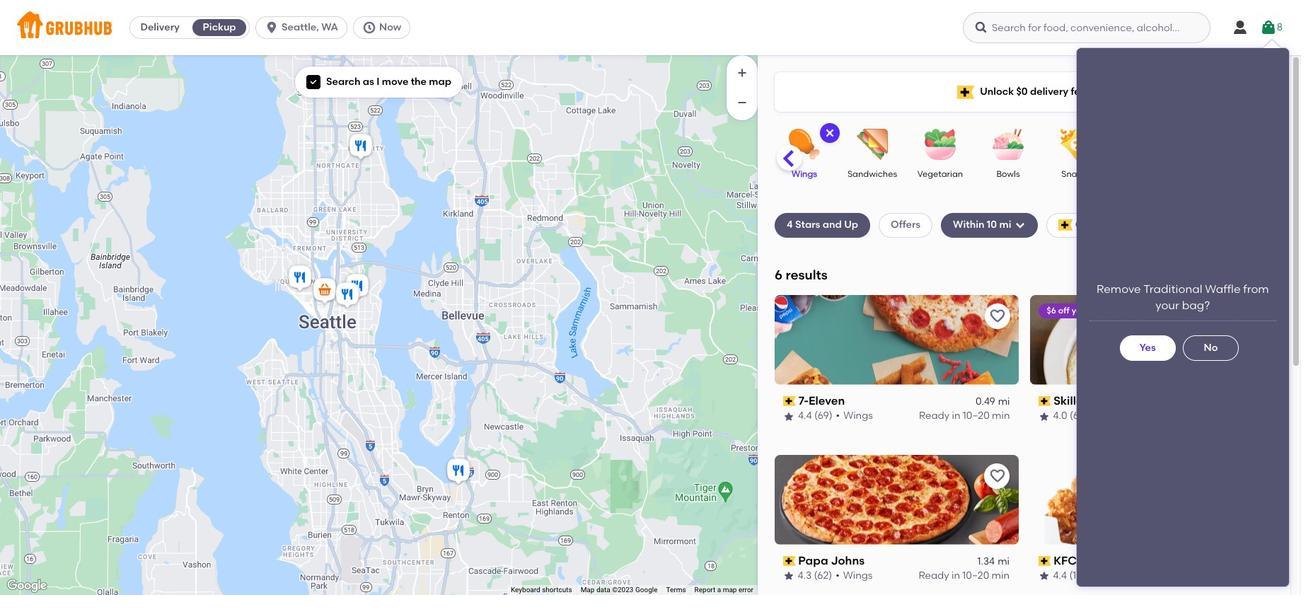 Task type: describe. For each thing, give the bounding box(es) containing it.
skillet
[[1054, 394, 1087, 407]]

(halal)
[[1103, 302, 1137, 312]]

10–20 for 7-eleven
[[963, 410, 990, 422]]

bacon avocado
[[1142, 302, 1210, 312]]

capitol
[[1136, 394, 1178, 407]]

wings for 4.3 (62)
[[844, 570, 873, 582]]

subscription pass image for papa
[[783, 556, 796, 566]]

google image
[[4, 577, 50, 595]]

cafe latte
[[1103, 37, 1154, 49]]

remove traditional waffle from your bag?
[[1097, 282, 1269, 312]]

• wings for 7-eleven
[[836, 410, 873, 422]]

within
[[953, 219, 985, 231]]

fees
[[1071, 86, 1091, 98]]

0.49
[[976, 396, 995, 408]]

7-eleven
[[799, 394, 845, 407]]

now button
[[353, 16, 416, 39]]

hill
[[1181, 394, 1199, 407]]

delivery button
[[130, 16, 190, 39]]

from
[[1243, 282, 1269, 296]]

$6 off your order of $15+
[[1047, 306, 1145, 315]]

error
[[739, 586, 754, 594]]

grubhub plus flag logo image for unlock $0 delivery fees
[[957, 85, 974, 99]]

svg image up $10.25 at right
[[1232, 19, 1249, 36]]

svg image for search as i move the map
[[309, 78, 318, 86]]

seattle, wa
[[282, 21, 338, 33]]

12oz
[[1158, 54, 1175, 64]]

8 button
[[1260, 15, 1283, 40]]

whipped
[[1103, 347, 1147, 359]]

0 horizontal spatial turkey
[[1103, 273, 1134, 285]]

skillet diner @ capitol hill
[[1054, 394, 1199, 407]]

cafe image
[[1255, 129, 1301, 160]]

svg image up 'bag?'
[[1209, 274, 1220, 285]]

shot
[[1185, 54, 1204, 64]]

svg image for now
[[362, 21, 376, 35]]

0 vertical spatial map
[[429, 76, 451, 88]]

report a map error
[[695, 586, 754, 594]]

grubhub plus flag logo image for grubhub+
[[1058, 220, 1072, 231]]

no
[[1204, 342, 1218, 354]]

svg image inside seattle, wa button
[[265, 21, 279, 35]]

the
[[411, 76, 427, 88]]

cream
[[1149, 347, 1183, 359]]

keyboard shortcuts
[[511, 586, 572, 594]]

4
[[787, 219, 793, 231]]

1 vertical spatial 1
[[1180, 54, 1183, 64]]

johns
[[831, 554, 865, 567]]

red robin image
[[444, 456, 472, 487]]

1 horizontal spatial save this restaurant image
[[1244, 308, 1261, 325]]

terms link
[[666, 586, 686, 594]]

turkey inside maple glazed turkey bacon (halal)
[[1162, 290, 1188, 300]]

milk
[[1137, 54, 1153, 64]]

map data ©2023 google
[[581, 586, 658, 594]]

shortcuts
[[542, 586, 572, 594]]

in for eleven
[[952, 410, 960, 422]]

$6
[[1047, 306, 1056, 315]]

wa
[[321, 21, 338, 33]]

svg image left sandwiches image in the right of the page
[[824, 127, 836, 139]]

kfc link
[[1038, 553, 1265, 569]]

lavender
[[1131, 66, 1169, 76]]

sandwiches
[[848, 169, 897, 179]]

min for 7-eleven
[[992, 410, 1010, 422]]

gluten-free bread
[[1103, 302, 1265, 325]]

bowls image
[[983, 129, 1033, 160]]

papa johns image
[[343, 271, 371, 302]]

bacon inside maple glazed turkey bacon (halal)
[[1190, 290, 1217, 300]]

star icon image for 4.4 (69)
[[783, 411, 795, 422]]

4 stars and up
[[787, 219, 858, 231]]

map region
[[0, 0, 859, 595]]

snacks image
[[1051, 129, 1101, 160]]

(1806)
[[1069, 570, 1098, 582]]

10
[[987, 219, 997, 231]]

as
[[363, 76, 374, 88]]

sandwich
[[1136, 273, 1183, 285]]

map
[[581, 586, 595, 594]]

(69)
[[814, 410, 833, 422]]

bag?
[[1182, 299, 1210, 312]]

7-eleven logo image
[[775, 295, 1019, 385]]

vegetarian image
[[916, 129, 965, 160]]

0.49 mi
[[976, 396, 1010, 408]]

traditional
[[1144, 282, 1202, 296]]

remove
[[1097, 282, 1141, 296]]

svg image inside "remove traditional waffle from your bag?" tooltip
[[1209, 348, 1220, 359]]

4.3
[[798, 570, 812, 582]]

snacks
[[1062, 169, 1091, 179]]

save this restaurant image inside button
[[989, 467, 1006, 484]]

unlock $0 delivery fees
[[980, 86, 1091, 98]]

maple
[[1103, 290, 1129, 300]]

ready for 7-eleven
[[919, 410, 950, 422]]

papa johns logo image
[[775, 455, 1019, 545]]

papa
[[799, 554, 829, 567]]

grubhub+
[[1075, 219, 1124, 231]]

turkey sandwich link
[[1103, 273, 1183, 285]]

turkey sandwich
[[1103, 273, 1183, 285]]

ready in 10–20 min for papa johns
[[919, 570, 1010, 582]]

1.34
[[978, 555, 995, 567]]

wings down wings image
[[792, 169, 817, 179]]

your inside remove traditional waffle from your bag?
[[1156, 299, 1179, 312]]

homemade
[[1209, 54, 1258, 64]]

gluten-
[[1215, 302, 1247, 312]]

free
[[1247, 302, 1265, 312]]

• wings for papa johns
[[836, 570, 873, 582]]

sandwiches image
[[848, 129, 897, 160]]

luciano's pizza & pasta (lake city way ne) image
[[346, 131, 375, 162]]

Search for food, convenience, alcohol... search field
[[963, 12, 1211, 43]]

data
[[596, 586, 610, 594]]

6 results
[[775, 266, 828, 283]]

4.0
[[1053, 410, 1067, 422]]

glazed
[[1131, 290, 1160, 300]]

report a map error link
[[695, 586, 754, 594]]

google
[[635, 586, 658, 594]]

kfc logo image
[[1030, 455, 1274, 545]]

svg image for 8
[[1260, 19, 1277, 36]]

a
[[717, 586, 721, 594]]

diner
[[1090, 394, 1120, 407]]

cafe for cafe latte
[[1103, 37, 1127, 49]]

latte
[[1129, 37, 1154, 49]]

(667)
[[1070, 410, 1093, 422]]

svg image up homemade
[[1209, 37, 1220, 49]]

vegetarian
[[918, 169, 963, 179]]



Task type: vqa. For each thing, say whether or not it's contained in the screenshot.
Sat,
no



Task type: locate. For each thing, give the bounding box(es) containing it.
0 vertical spatial turkey
[[1103, 273, 1134, 285]]

star icon image left 4.0
[[1038, 411, 1050, 422]]

minus icon image
[[735, 96, 749, 110]]

1 left shot
[[1180, 54, 1183, 64]]

your right off
[[1072, 306, 1090, 315]]

1 for cafe latte
[[1088, 37, 1092, 49]]

kfc
[[1054, 554, 1077, 567]]

svg image left $0.75
[[1209, 348, 1220, 359]]

(62)
[[814, 570, 833, 582]]

star icon image left 4.4 (1806)
[[1038, 571, 1050, 582]]

mi right 0.49
[[998, 396, 1010, 408]]

1 vertical spatial save this restaurant image
[[989, 467, 1006, 484]]

©2023
[[612, 586, 634, 594]]

$23.75
[[1238, 273, 1267, 285]]

0 horizontal spatial map
[[429, 76, 451, 88]]

wings down johns
[[844, 570, 873, 582]]

cafe inside "remove traditional waffle from your bag?" tooltip
[[1103, 37, 1127, 49]]

map right the a
[[723, 586, 737, 594]]

whipped cream link
[[1103, 347, 1183, 359]]

bacon down glazed
[[1142, 302, 1169, 312]]

wings for 4.4 (69)
[[843, 410, 873, 422]]

unlock
[[980, 86, 1014, 98]]

subscription pass image left 'papa'
[[783, 556, 796, 566]]

4.4 down kfc
[[1053, 570, 1067, 582]]

mi
[[999, 219, 1011, 231], [998, 396, 1010, 408], [998, 555, 1010, 567]]

search as i move the map
[[326, 76, 451, 88]]

1 left cafe latte link
[[1088, 37, 1092, 49]]

1 horizontal spatial your
[[1156, 299, 1179, 312]]

mi for 7-eleven
[[998, 396, 1010, 408]]

of
[[1116, 306, 1125, 315]]

skillet diner @ capitol hill logo image
[[1030, 295, 1274, 385]]

4.0 (667)
[[1053, 410, 1093, 422]]

ready in 10–20 min down kfc link
[[1174, 570, 1265, 582]]

• wings down johns
[[836, 570, 873, 582]]

cafe down cafe image
[[1270, 169, 1290, 179]]

ready in 10–20 min down 1.34
[[919, 570, 1010, 582]]

your down traditional
[[1156, 299, 1179, 312]]

• for eleven
[[836, 410, 840, 422]]

almond milk 12oz 1 shot
[[1103, 54, 1204, 64]]

1 vertical spatial turkey
[[1162, 290, 1188, 300]]

0 vertical spatial mi
[[999, 219, 1011, 231]]

map
[[429, 76, 451, 88], [723, 586, 737, 594]]

subscription pass image
[[783, 396, 796, 406]]

cafe up the "almond"
[[1103, 37, 1127, 49]]

10–20 for papa johns
[[963, 570, 990, 582]]

0 vertical spatial 1
[[1088, 37, 1092, 49]]

wings image
[[780, 129, 829, 160]]

subscription pass image left skillet
[[1038, 396, 1051, 406]]

ready in 10–20 min
[[919, 410, 1010, 422], [919, 570, 1010, 582], [1174, 570, 1265, 582]]

svg image left seattle,
[[265, 21, 279, 35]]

7-
[[799, 394, 809, 407]]

star icon image for 4.3 (62)
[[783, 571, 795, 582]]

pickup
[[203, 21, 236, 33]]

seattle, wa button
[[256, 16, 353, 39]]

7 eleven image
[[310, 276, 339, 307]]

i
[[377, 76, 380, 88]]

0 horizontal spatial grubhub plus flag logo image
[[957, 85, 974, 99]]

1 vertical spatial map
[[723, 586, 737, 594]]

mi for papa johns
[[998, 555, 1010, 567]]

@
[[1123, 394, 1134, 407]]

star icon image for 4.4 (1806)
[[1038, 571, 1050, 582]]

1 vertical spatial 4.4
[[1053, 570, 1067, 582]]

svg image up $10.25 at right
[[1260, 19, 1277, 36]]

in for johns
[[952, 570, 960, 582]]

papa johns
[[799, 554, 865, 567]]

homemade honey lavender
[[1103, 54, 1258, 76]]

turkey up bacon avocado on the right of the page
[[1162, 290, 1188, 300]]

within 10 mi
[[953, 219, 1011, 231]]

svg image left search
[[309, 78, 318, 86]]

stars
[[795, 219, 820, 231]]

svg image inside 8 button
[[1260, 19, 1277, 36]]

0 horizontal spatial cafe
[[1103, 37, 1127, 49]]

off
[[1058, 306, 1070, 315]]

subscription pass image for skillet
[[1038, 396, 1051, 406]]

svg image right 10
[[1014, 220, 1026, 231]]

ready
[[919, 410, 950, 422], [919, 570, 950, 582], [1174, 570, 1205, 582]]

save this restaurant button for papa johns
[[985, 463, 1010, 489]]

mi right 10
[[999, 219, 1011, 231]]

0 horizontal spatial save this restaurant image
[[989, 467, 1006, 484]]

1 horizontal spatial 4.4
[[1053, 570, 1067, 582]]

1 vertical spatial grubhub plus flag logo image
[[1058, 220, 1072, 231]]

move
[[382, 76, 408, 88]]

report
[[695, 586, 716, 594]]

kfc image
[[285, 263, 314, 294]]

bacon
[[1190, 290, 1217, 300], [1142, 302, 1169, 312]]

keyboard
[[511, 586, 540, 594]]

$15+
[[1127, 306, 1145, 315]]

turkey up maple
[[1103, 273, 1134, 285]]

cafe for cafe
[[1270, 169, 1290, 179]]

delivery
[[140, 21, 180, 33]]

remove traditional waffle from your bag? tooltip
[[1077, 0, 1289, 587]]

ready in 10–20 min down 0.49
[[919, 410, 1010, 422]]

turkey
[[1103, 273, 1134, 285], [1162, 290, 1188, 300]]

ready for papa johns
[[919, 570, 950, 582]]

star icon image for 4.0 (667)
[[1038, 411, 1050, 422]]

star icon image left 4.3
[[783, 571, 795, 582]]

save this restaurant image
[[989, 308, 1006, 325]]

wings for 4.4 (1806)
[[1109, 570, 1138, 582]]

main navigation navigation
[[0, 0, 1301, 55]]

0 vertical spatial 4.4
[[798, 410, 812, 422]]

1 horizontal spatial bacon
[[1190, 290, 1217, 300]]

4.3 (62)
[[798, 570, 833, 582]]

0 vertical spatial save this restaurant image
[[1244, 308, 1261, 325]]

grubhub plus flag logo image left unlock
[[957, 85, 974, 99]]

4.4 for 4.4 (69)
[[798, 410, 812, 422]]

skillet diner @ capitol hill link
[[1038, 393, 1265, 409]]

4.4 for 4.4 (1806)
[[1053, 570, 1067, 582]]

0 horizontal spatial your
[[1072, 306, 1090, 315]]

0 horizontal spatial 4.4
[[798, 410, 812, 422]]

delivery
[[1030, 86, 1068, 98]]

svg image
[[1232, 19, 1249, 36], [265, 21, 279, 35], [974, 21, 988, 35], [1209, 37, 1220, 49], [1014, 220, 1026, 231], [1209, 274, 1220, 285]]

results
[[786, 266, 828, 283]]

4.4 (69)
[[798, 410, 833, 422]]

grubhub plus flag logo image left grubhub+
[[1058, 220, 1072, 231]]

grubhub plus flag logo image
[[957, 85, 974, 99], [1058, 220, 1072, 231]]

ready in 10–20 min for 7-eleven
[[919, 410, 1010, 422]]

• right (69)
[[836, 410, 840, 422]]

cafe latte link
[[1103, 37, 1154, 49]]

yes button
[[1120, 336, 1176, 361]]

wings right (69)
[[843, 410, 873, 422]]

wings down kfc link
[[1109, 570, 1138, 582]]

0 vertical spatial cafe
[[1103, 37, 1127, 49]]

1 left remove
[[1088, 273, 1092, 285]]

1 vertical spatial mi
[[998, 396, 1010, 408]]

1 horizontal spatial cafe
[[1270, 169, 1290, 179]]

pickup button
[[190, 16, 249, 39]]

6
[[775, 266, 783, 283]]

and
[[823, 219, 842, 231]]

subscription pass image inside kfc link
[[1038, 556, 1051, 566]]

search
[[326, 76, 360, 88]]

almond
[[1103, 54, 1135, 64]]

• for johns
[[836, 570, 840, 582]]

eleven
[[809, 394, 845, 407]]

order
[[1092, 306, 1114, 315]]

0 horizontal spatial bacon
[[1142, 302, 1169, 312]]

2 vertical spatial 1
[[1088, 273, 1092, 285]]

8
[[1277, 21, 1283, 33]]

2 vertical spatial mi
[[998, 555, 1010, 567]]

1 vertical spatial cafe
[[1270, 169, 1290, 179]]

save this restaurant button for 7-eleven
[[985, 303, 1010, 329]]

• wings right (69)
[[836, 410, 873, 422]]

in
[[952, 410, 960, 422], [952, 570, 960, 582], [1207, 570, 1216, 582]]

keyboard shortcuts button
[[511, 585, 572, 595]]

offers
[[891, 219, 921, 231]]

• right (62)
[[836, 570, 840, 582]]

10–20
[[963, 410, 990, 422], [963, 570, 990, 582], [1218, 570, 1245, 582]]

0 vertical spatial grubhub plus flag logo image
[[957, 85, 974, 99]]

skillet diner @ capitol hill image
[[333, 280, 361, 311]]

bread
[[1103, 315, 1128, 325]]

min for papa johns
[[992, 570, 1010, 582]]

1 horizontal spatial grubhub plus flag logo image
[[1058, 220, 1072, 231]]

subscription pass image left kfc
[[1038, 556, 1051, 566]]

bacon up avocado
[[1190, 290, 1217, 300]]

1 horizontal spatial turkey
[[1162, 290, 1188, 300]]

1
[[1088, 37, 1092, 49], [1180, 54, 1183, 64], [1088, 273, 1092, 285]]

1 horizontal spatial map
[[723, 586, 737, 594]]

cafe
[[1103, 37, 1127, 49], [1270, 169, 1290, 179]]

$10.25
[[1238, 37, 1267, 49]]

$0
[[1016, 86, 1028, 98]]

svg image up unlock
[[974, 21, 988, 35]]

4.4 (1806)
[[1053, 570, 1098, 582]]

star icon image
[[783, 411, 795, 422], [1038, 411, 1050, 422], [783, 571, 795, 582], [1038, 571, 1050, 582]]

plus icon image
[[735, 66, 749, 80]]

0 vertical spatial bacon
[[1190, 290, 1217, 300]]

terms
[[666, 586, 686, 594]]

star icon image down subscription pass icon
[[783, 411, 795, 422]]

subscription pass image inside skillet diner @ capitol hill link
[[1038, 396, 1051, 406]]

honey
[[1103, 66, 1129, 76]]

1 vertical spatial bacon
[[1142, 302, 1169, 312]]

subscription pass image
[[1038, 396, 1051, 406], [783, 556, 796, 566], [1038, 556, 1051, 566]]

svg image inside now button
[[362, 21, 376, 35]]

mi right 1.34
[[998, 555, 1010, 567]]

svg image
[[1260, 19, 1277, 36], [362, 21, 376, 35], [309, 78, 318, 86], [824, 127, 836, 139], [1209, 348, 1220, 359]]

save this restaurant image
[[1244, 308, 1261, 325], [989, 467, 1006, 484]]

your
[[1156, 299, 1179, 312], [1072, 306, 1090, 315]]

• wings down kfc link
[[1101, 570, 1138, 582]]

• right the (1806)
[[1101, 570, 1105, 582]]

1 for turkey sandwich
[[1088, 273, 1092, 285]]

svg image left now
[[362, 21, 376, 35]]

no button
[[1183, 336, 1239, 361]]

4.4 down 7-
[[798, 410, 812, 422]]

map right the
[[429, 76, 451, 88]]



